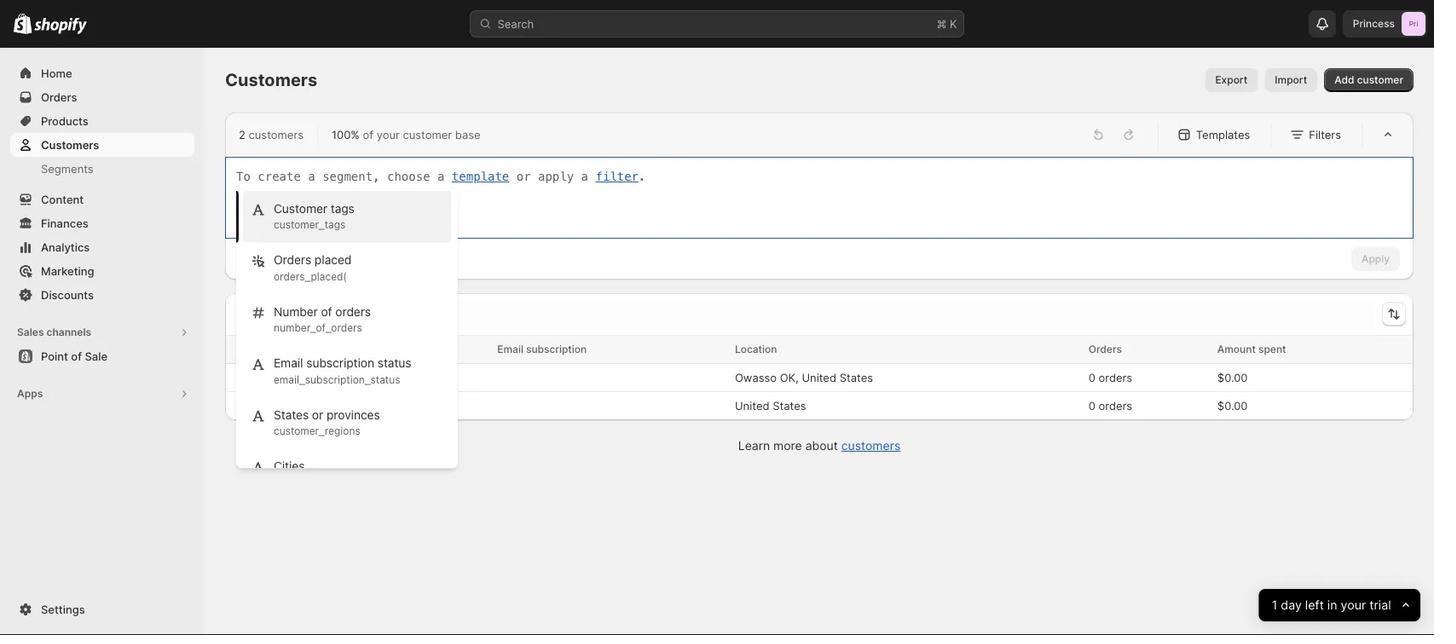 Task type: locate. For each thing, give the bounding box(es) containing it.
0 orders
[[1089, 371, 1132, 384], [1089, 399, 1132, 412]]

amount spent
[[1217, 343, 1286, 356]]

1 horizontal spatial states
[[773, 399, 806, 412]]

orders
[[41, 90, 77, 104], [274, 252, 311, 266], [1089, 343, 1122, 356]]

customer inside the add customer button
[[1357, 74, 1403, 86]]

orders for owasso ok, united states
[[1099, 371, 1132, 384]]

1 vertical spatial customers
[[841, 439, 901, 453]]

1 horizontal spatial of
[[321, 304, 332, 318]]

united down owasso
[[735, 399, 770, 412]]

customers up segments
[[41, 138, 99, 151]]

or left the apply
[[516, 170, 531, 184]]

of inside number of orders number_of_orders
[[321, 304, 332, 318]]

states
[[840, 371, 873, 384], [773, 399, 806, 412], [274, 407, 309, 421]]

0 vertical spatial united
[[802, 371, 836, 384]]

mom
[[263, 371, 290, 384]]

settings link
[[10, 598, 194, 622]]

email inside email subscription status email_subscription_status
[[274, 356, 303, 370]]

$0.00 for owasso ok, united states
[[1217, 371, 1248, 384]]

0 vertical spatial or
[[516, 170, 531, 184]]

states down ok,
[[773, 399, 806, 412]]

2 vertical spatial of
[[71, 350, 82, 363]]

of for your
[[363, 128, 373, 141]]

mom dad link
[[263, 369, 313, 386]]

princess
[[1353, 17, 1395, 30]]

0 vertical spatial your
[[377, 128, 400, 141]]

number_of_orders
[[274, 321, 362, 333]]

1 vertical spatial orders
[[1099, 371, 1132, 384]]

search
[[498, 17, 534, 30]]

customer right "add"
[[1357, 74, 1403, 86]]

learn
[[738, 439, 770, 453]]

1 vertical spatial customers
[[41, 138, 99, 151]]

states right ok,
[[840, 371, 873, 384]]

or inside states or provinces customer_regions
[[312, 407, 323, 421]]

email for email subscription status email_subscription_status
[[274, 356, 303, 370]]

discounts
[[41, 288, 94, 301]]

sales
[[17, 326, 44, 338]]

day
[[1281, 598, 1302, 613]]

import
[[1275, 74, 1307, 86]]

of
[[363, 128, 373, 141], [321, 304, 332, 318], [71, 350, 82, 363]]

a right choose
[[437, 170, 445, 184]]

0 horizontal spatial subscription
[[306, 356, 374, 370]]

settings
[[41, 603, 85, 616]]

a right the apply
[[581, 170, 588, 184]]

subscription
[[526, 343, 587, 356], [306, 356, 374, 370]]

of inside button
[[71, 350, 82, 363]]

a
[[308, 170, 315, 184], [437, 170, 445, 184], [581, 170, 588, 184]]

2 horizontal spatial a
[[581, 170, 588, 184]]

1 horizontal spatial email
[[497, 343, 523, 356]]

0 horizontal spatial or
[[312, 407, 323, 421]]

email
[[497, 343, 523, 356], [274, 356, 303, 370]]

1 $0.00 from the top
[[1217, 371, 1248, 384]]

0 horizontal spatial a
[[308, 170, 315, 184]]

united right ok,
[[802, 371, 836, 384]]

0 horizontal spatial orders
[[41, 90, 77, 104]]

analytics
[[41, 240, 90, 254]]

1 vertical spatial orders
[[274, 252, 311, 266]]

customer tags customer_tags
[[274, 201, 355, 230]]

0 vertical spatial 0 orders
[[1089, 371, 1132, 384]]

100% of your customer base
[[332, 128, 481, 141]]

filters button
[[1285, 123, 1348, 147]]

0 horizontal spatial customers
[[41, 138, 99, 151]]

1 vertical spatial 0 orders
[[1089, 399, 1132, 412]]

1 horizontal spatial orders
[[274, 252, 311, 266]]

sales channels button
[[10, 321, 194, 344]]

2 a from the left
[[437, 170, 445, 184]]

2 horizontal spatial orders
[[1089, 343, 1122, 356]]

customers
[[249, 128, 304, 141], [841, 439, 901, 453]]

customers right about
[[841, 439, 901, 453]]

0 vertical spatial orders
[[335, 304, 371, 318]]

orders inside number of orders number_of_orders
[[335, 304, 371, 318]]

of up 'number_of_orders'
[[321, 304, 332, 318]]

marketing
[[41, 264, 94, 278]]

add
[[1335, 74, 1354, 86]]

1 0 from the top
[[1089, 371, 1096, 384]]

1 vertical spatial 0
[[1089, 399, 1096, 412]]

create
[[258, 170, 301, 184]]

orders
[[335, 304, 371, 318], [1099, 371, 1132, 384], [1099, 399, 1132, 412]]

Editor field
[[236, 168, 1403, 635]]

orders placed orders_placed(
[[274, 252, 352, 282]]

k
[[950, 17, 957, 30]]

0 vertical spatial 0
[[1089, 371, 1096, 384]]

0 horizontal spatial customer
[[403, 128, 452, 141]]

0 vertical spatial of
[[363, 128, 373, 141]]

export button
[[1205, 68, 1258, 92]]

customer
[[274, 201, 327, 215]]

filter button
[[596, 168, 639, 186]]

1 horizontal spatial a
[[437, 170, 445, 184]]

0
[[1089, 371, 1096, 384], [1089, 399, 1096, 412]]

a right create
[[308, 170, 315, 184]]

2 0 from the top
[[1089, 399, 1096, 412]]

2 $0.00 from the top
[[1217, 399, 1248, 412]]

apply button
[[1351, 247, 1400, 271]]

Search customers text field
[[267, 301, 1375, 328]]

provinces
[[327, 407, 380, 421]]

0 vertical spatial customers
[[225, 69, 317, 90]]

0 horizontal spatial of
[[71, 350, 82, 363]]

2 vertical spatial orders
[[1089, 343, 1122, 356]]

or up "customer_regions"
[[312, 407, 323, 421]]

of left sale
[[71, 350, 82, 363]]

segment,
[[322, 170, 380, 184]]

0 vertical spatial $0.00
[[1217, 371, 1248, 384]]

customers right 2
[[249, 128, 304, 141]]

redo image
[[1120, 126, 1137, 143]]

1 vertical spatial $0.00
[[1217, 399, 1248, 412]]

orders link
[[10, 85, 194, 109]]

undo image
[[1089, 126, 1107, 143]]

alert
[[225, 239, 252, 280]]

1 0 orders from the top
[[1089, 371, 1132, 384]]

1 vertical spatial customer
[[403, 128, 452, 141]]

subscription inside email subscription status email_subscription_status
[[306, 356, 374, 370]]

1 horizontal spatial subscription
[[526, 343, 587, 356]]

1 vertical spatial your
[[1341, 598, 1366, 613]]

orders_placed(
[[274, 270, 347, 282]]

customer
[[1357, 74, 1403, 86], [403, 128, 452, 141]]

1 horizontal spatial customer
[[1357, 74, 1403, 86]]

1 horizontal spatial united
[[802, 371, 836, 384]]

2 horizontal spatial of
[[363, 128, 373, 141]]

your right in
[[1341, 598, 1366, 613]]

products link
[[10, 109, 194, 133]]

0 for united states
[[1089, 399, 1096, 412]]

1 horizontal spatial or
[[516, 170, 531, 184]]

0 horizontal spatial your
[[377, 128, 400, 141]]

cities
[[274, 459, 305, 473]]

your inside dropdown button
[[1341, 598, 1366, 613]]

1 horizontal spatial customers
[[225, 69, 317, 90]]

add customer button
[[1324, 68, 1414, 92]]

0 vertical spatial customer
[[1357, 74, 1403, 86]]

to create a segment, choose a template or apply a filter .
[[236, 170, 646, 184]]

states up "customer_regions"
[[274, 407, 309, 421]]

segments
[[41, 162, 94, 175]]

of right 100%
[[363, 128, 373, 141]]

email_subscription_status
[[274, 373, 400, 385]]

0 for owasso ok, united states
[[1089, 371, 1096, 384]]

united
[[802, 371, 836, 384], [735, 399, 770, 412]]

1 horizontal spatial your
[[1341, 598, 1366, 613]]

templates button
[[1172, 123, 1257, 147]]

your right 100%
[[377, 128, 400, 141]]

0 horizontal spatial customers
[[249, 128, 304, 141]]

1 vertical spatial or
[[312, 407, 323, 421]]

2 vertical spatial orders
[[1099, 399, 1132, 412]]

2 0 orders from the top
[[1089, 399, 1132, 412]]

your
[[377, 128, 400, 141], [1341, 598, 1366, 613]]

$0.00
[[1217, 371, 1248, 384], [1217, 399, 1248, 412]]

apply
[[538, 170, 574, 184]]

1 vertical spatial of
[[321, 304, 332, 318]]

customer left base
[[403, 128, 452, 141]]

1 a from the left
[[308, 170, 315, 184]]

3 a from the left
[[581, 170, 588, 184]]

0 horizontal spatial email
[[274, 356, 303, 370]]

home link
[[10, 61, 194, 85]]

0 horizontal spatial states
[[274, 407, 309, 421]]

customers up 2 customers
[[225, 69, 317, 90]]

0 horizontal spatial united
[[735, 399, 770, 412]]

princess image
[[1402, 12, 1426, 36]]



Task type: describe. For each thing, give the bounding box(es) containing it.
customers link
[[841, 439, 901, 453]]

customer_regions
[[274, 425, 360, 437]]

customers link
[[10, 133, 194, 157]]

content link
[[10, 188, 194, 211]]

0 vertical spatial orders
[[41, 90, 77, 104]]

subscription for email subscription
[[526, 343, 587, 356]]

in
[[1328, 598, 1338, 613]]

templates
[[1196, 128, 1250, 141]]

1 vertical spatial united
[[735, 399, 770, 412]]

apps button
[[10, 382, 194, 406]]

shopify image
[[34, 17, 87, 35]]

email subscription status email_subscription_status
[[274, 356, 411, 385]]

owasso
[[735, 371, 777, 384]]

finances link
[[10, 211, 194, 235]]

100%
[[332, 128, 360, 141]]

$0.00 for united states
[[1217, 399, 1248, 412]]

apply
[[1362, 253, 1390, 265]]

1 day left in your trial
[[1272, 598, 1391, 613]]

email for email subscription
[[497, 343, 523, 356]]

template
[[452, 170, 509, 184]]

amount
[[1217, 343, 1256, 356]]

of for sale
[[71, 350, 82, 363]]

states inside states or provinces customer_regions
[[274, 407, 309, 421]]

To create a segment, choose a template or apply a filter. text field
[[236, 168, 1403, 228]]

add customer
[[1335, 74, 1403, 86]]

united states
[[735, 399, 806, 412]]

base
[[455, 128, 481, 141]]

1 horizontal spatial customers
[[841, 439, 901, 453]]

point of sale link
[[10, 344, 194, 368]]

point
[[41, 350, 68, 363]]

status
[[378, 356, 411, 370]]

⌘
[[937, 17, 947, 30]]

channels
[[46, 326, 91, 338]]

spent
[[1258, 343, 1286, 356]]

placed
[[315, 252, 352, 266]]

1 day left in your trial button
[[1259, 589, 1420, 622]]

⌘ k
[[937, 17, 957, 30]]

content
[[41, 193, 84, 206]]

apps
[[17, 388, 43, 400]]

tags
[[331, 201, 355, 215]]

choose
[[387, 170, 430, 184]]

sale
[[85, 350, 107, 363]]

dad
[[293, 371, 313, 384]]

about
[[805, 439, 838, 453]]

shopify image
[[14, 13, 32, 34]]

number of orders number_of_orders
[[274, 304, 371, 333]]

2 customers
[[239, 128, 304, 141]]

analytics link
[[10, 235, 194, 259]]

mom dad
[[263, 371, 313, 384]]

products
[[41, 114, 89, 127]]

sales channels
[[17, 326, 91, 338]]

point of sale
[[41, 350, 107, 363]]

location
[[735, 343, 777, 356]]

trial
[[1370, 598, 1391, 613]]

2
[[239, 128, 245, 141]]

filters
[[1309, 128, 1341, 141]]

customer_tags
[[274, 218, 346, 230]]

segments link
[[10, 157, 194, 181]]

.
[[639, 170, 646, 184]]

orders inside orders placed orders_placed(
[[274, 252, 311, 266]]

more
[[773, 439, 802, 453]]

owasso ok, united states
[[735, 371, 873, 384]]

point of sale button
[[0, 344, 205, 368]]

to
[[236, 170, 251, 184]]

home
[[41, 67, 72, 80]]

sample
[[263, 399, 303, 412]]

left
[[1305, 598, 1324, 613]]

email subscription
[[497, 343, 587, 356]]

sample link
[[263, 397, 303, 414]]

discounts link
[[10, 283, 194, 307]]

orders for united states
[[1099, 399, 1132, 412]]

template button
[[452, 168, 509, 186]]

marketing link
[[10, 259, 194, 283]]

0 vertical spatial customers
[[249, 128, 304, 141]]

filter
[[596, 170, 639, 184]]

2 horizontal spatial states
[[840, 371, 873, 384]]

of for orders
[[321, 304, 332, 318]]

learn more about customers
[[738, 439, 901, 453]]

customer tags option
[[236, 187, 458, 242]]

ok,
[[780, 371, 799, 384]]

import button
[[1265, 68, 1318, 92]]

0 orders for owasso ok, united states
[[1089, 371, 1132, 384]]

number
[[274, 304, 318, 318]]

1
[[1272, 598, 1278, 613]]

subscription for email subscription status email_subscription_status
[[306, 356, 374, 370]]

0 orders for united states
[[1089, 399, 1132, 412]]

finances
[[41, 217, 88, 230]]



Task type: vqa. For each thing, say whether or not it's contained in the screenshot.
delivered. to the right
no



